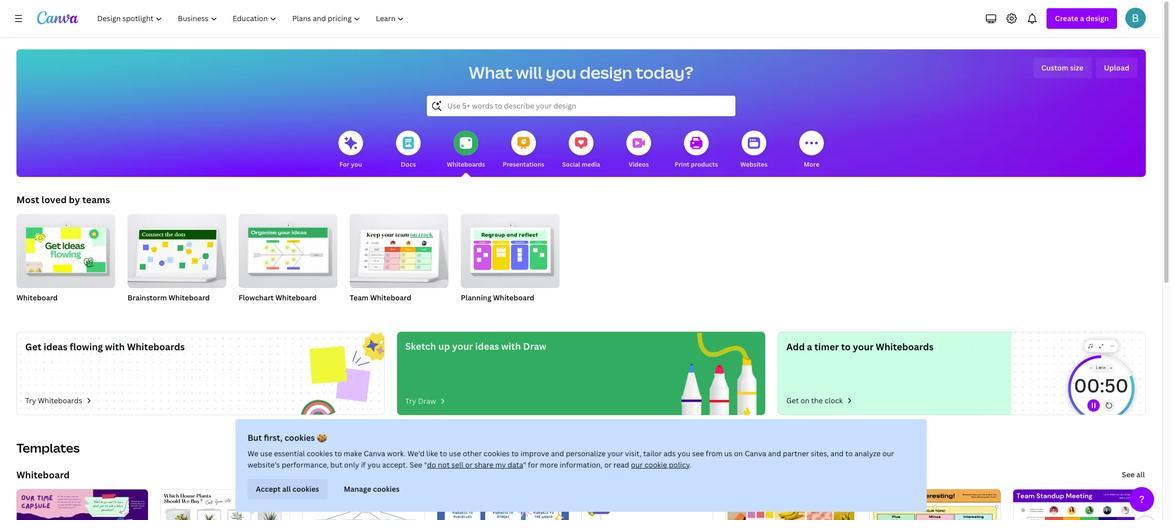 Task type: describe. For each thing, give the bounding box(es) containing it.
get for get ideas flowing with whiteboards
[[25, 341, 41, 353]]

we use essential cookies to make canva work. we'd like to use other cookies to improve and personalize your visit, tailor ads you see from us on canva and partner sites, and to analyze our website's performance, but only if you accept. see "
[[248, 449, 895, 470]]

add
[[786, 341, 805, 353]]

whiteboard link
[[16, 469, 70, 481]]

try draw
[[405, 396, 436, 406]]

design inside 'dropdown button'
[[1086, 13, 1109, 23]]

team whiteboard group
[[350, 210, 449, 316]]

1 use from the left
[[260, 449, 273, 458]]

essential
[[274, 449, 305, 458]]

custom
[[1041, 63, 1069, 73]]

get for get on the clock
[[786, 396, 799, 405]]

2 and from the left
[[768, 449, 781, 458]]

planning
[[461, 293, 491, 302]]

personalize
[[566, 449, 606, 458]]

1 horizontal spatial see
[[1122, 470, 1135, 479]]

cookies down performance,
[[293, 484, 319, 494]]

timer
[[814, 341, 839, 353]]

by
[[69, 193, 80, 206]]

accept all cookies
[[256, 484, 319, 494]]

manage cookies button
[[336, 479, 408, 499]]

information,
[[560, 460, 603, 470]]

group for team whiteboard
[[350, 210, 449, 288]]

whiteboard group
[[16, 210, 115, 316]]

websites
[[740, 160, 768, 169]]

to left analyze
[[846, 449, 853, 458]]

upload button
[[1096, 58, 1138, 78]]

docs
[[401, 160, 416, 169]]

more button
[[799, 123, 824, 177]]

today?
[[636, 61, 694, 83]]

we'd
[[408, 449, 425, 458]]

performance,
[[282, 460, 329, 470]]

0 horizontal spatial your
[[452, 340, 473, 352]]

you right if
[[368, 460, 381, 470]]

templates
[[16, 439, 80, 456]]

see all
[[1122, 470, 1145, 479]]

1 or from the left
[[465, 460, 473, 470]]

read
[[614, 460, 629, 470]]

group for planning whiteboard
[[461, 210, 560, 288]]

but
[[248, 432, 262, 443]]

presentations
[[503, 160, 544, 169]]

you right 'will'
[[546, 61, 576, 83]]

most
[[16, 193, 39, 206]]

group for flowchart whiteboard
[[239, 210, 337, 288]]

custom size
[[1041, 63, 1084, 73]]

" inside we use essential cookies to make canva work. we'd like to use other cookies to improve and personalize your visit, tailor ads you see from us on canva and partner sites, and to analyze our website's performance, but only if you accept. see "
[[424, 460, 427, 470]]

presentations button
[[503, 123, 544, 177]]

flowchart whiteboard group
[[239, 210, 337, 316]]

visit,
[[625, 449, 642, 458]]

most loved by teams
[[16, 193, 110, 206]]

create a design
[[1055, 13, 1109, 23]]

cookies down 🍪
[[307, 449, 333, 458]]

1 vertical spatial our
[[631, 460, 643, 470]]

you inside button
[[351, 160, 362, 169]]

us
[[725, 449, 733, 458]]

manage cookies
[[344, 484, 400, 494]]

brainstorm whiteboard group
[[128, 210, 226, 316]]

for you button
[[338, 123, 363, 177]]

to up data
[[512, 449, 519, 458]]

loved
[[41, 193, 67, 206]]

try for get
[[25, 396, 36, 405]]

first,
[[264, 432, 283, 443]]

but
[[331, 460, 343, 470]]

top level navigation element
[[91, 8, 413, 29]]

other
[[463, 449, 482, 458]]

to right the like
[[440, 449, 447, 458]]

our inside we use essential cookies to make canva work. we'd like to use other cookies to improve and personalize your visit, tailor ads you see from us on canva and partner sites, and to analyze our website's performance, but only if you accept. see "
[[883, 449, 895, 458]]

from
[[706, 449, 723, 458]]

print products
[[675, 160, 718, 169]]

🍪
[[317, 432, 327, 443]]

will
[[516, 61, 542, 83]]

whiteboard inside whiteboard group
[[16, 293, 58, 302]]

create a design button
[[1047, 8, 1117, 29]]

for
[[528, 460, 538, 470]]

see inside we use essential cookies to make canva work. we'd like to use other cookies to improve and personalize your visit, tailor ads you see from us on canva and partner sites, and to analyze our website's performance, but only if you accept. see "
[[410, 460, 423, 470]]

brainstorm
[[128, 293, 167, 302]]

brad klo image
[[1125, 8, 1146, 28]]

videos
[[629, 160, 649, 169]]

do not sell or share my data " for more information, or read our cookie policy .
[[427, 460, 692, 470]]

1 canva from the left
[[364, 449, 386, 458]]

2 canva from the left
[[745, 449, 767, 458]]

cookies up 'my'
[[484, 449, 510, 458]]

team
[[350, 293, 368, 302]]

social media button
[[562, 123, 600, 177]]

cookies up essential
[[285, 432, 315, 443]]

what
[[469, 61, 513, 83]]

products
[[691, 160, 718, 169]]

media
[[582, 160, 600, 169]]

if
[[361, 460, 366, 470]]

Search search field
[[447, 96, 715, 116]]

tailor
[[644, 449, 662, 458]]

cookie
[[645, 460, 667, 470]]

1 and from the left
[[551, 449, 564, 458]]

analyze
[[855, 449, 881, 458]]

only
[[344, 460, 360, 470]]

flowchart
[[239, 293, 274, 302]]

0 horizontal spatial ideas
[[44, 341, 68, 353]]



Task type: locate. For each thing, give the bounding box(es) containing it.
custom size button
[[1033, 58, 1092, 78]]

our down visit, at bottom
[[631, 460, 643, 470]]

whiteboard for planning whiteboard
[[493, 293, 534, 302]]

0 horizontal spatial or
[[465, 460, 473, 470]]

1 horizontal spatial your
[[608, 449, 624, 458]]

0 horizontal spatial get
[[25, 341, 41, 353]]

policy
[[669, 460, 690, 470]]

None search field
[[427, 96, 736, 116]]

whiteboard for team whiteboard
[[370, 293, 411, 302]]

ideas
[[475, 340, 499, 352], [44, 341, 68, 353]]

1 horizontal spatial with
[[501, 340, 521, 352]]

but first, cookies 🍪 dialog
[[236, 419, 927, 512]]

0 vertical spatial design
[[1086, 13, 1109, 23]]

1 vertical spatial on
[[734, 449, 743, 458]]

use up website's
[[260, 449, 273, 458]]

see all link
[[1121, 464, 1146, 485]]

1 horizontal spatial or
[[605, 460, 612, 470]]

or left read
[[605, 460, 612, 470]]

a for add
[[807, 341, 812, 353]]

team whiteboard
[[350, 293, 411, 302]]

brainstorm whiteboard
[[128, 293, 210, 302]]

you right for
[[351, 160, 362, 169]]

your up read
[[608, 449, 624, 458]]

like
[[427, 449, 438, 458]]

2 use from the left
[[449, 449, 461, 458]]

1 " from the left
[[424, 460, 427, 470]]

group for whiteboard
[[16, 210, 115, 288]]

to right timer on the bottom right
[[841, 341, 851, 353]]

and right sites,
[[831, 449, 844, 458]]

1 vertical spatial a
[[807, 341, 812, 353]]

1 vertical spatial all
[[283, 484, 291, 494]]

2 " from the left
[[523, 460, 526, 470]]

1 vertical spatial get
[[786, 396, 799, 405]]

teams
[[82, 193, 110, 206]]

see
[[692, 449, 704, 458]]

a for create
[[1080, 13, 1084, 23]]

whiteboard inside flowchart whiteboard group
[[275, 293, 317, 302]]

make
[[344, 449, 362, 458]]

3 and from the left
[[831, 449, 844, 458]]

accept.
[[382, 460, 408, 470]]

0 horizontal spatial try
[[25, 396, 36, 405]]

websites button
[[740, 123, 768, 177]]

flowchart whiteboard
[[239, 293, 317, 302]]

0 horizontal spatial "
[[424, 460, 427, 470]]

you up policy
[[678, 449, 691, 458]]

use
[[260, 449, 273, 458], [449, 449, 461, 458]]

accept
[[256, 484, 281, 494]]

canva right us
[[745, 449, 767, 458]]

cookies
[[285, 432, 315, 443], [307, 449, 333, 458], [484, 449, 510, 458], [293, 484, 319, 494], [373, 484, 400, 494]]

our right analyze
[[883, 449, 895, 458]]

and left partner
[[768, 449, 781, 458]]

.
[[690, 460, 692, 470]]

1 group from the left
[[16, 210, 115, 288]]

1 horizontal spatial all
[[1137, 470, 1145, 479]]

1 horizontal spatial get
[[786, 396, 799, 405]]

" down the like
[[424, 460, 427, 470]]

1 horizontal spatial draw
[[523, 340, 547, 352]]

get on the clock
[[786, 396, 843, 405]]

0 vertical spatial our
[[883, 449, 895, 458]]

all
[[1137, 470, 1145, 479], [283, 484, 291, 494]]

1 horizontal spatial a
[[1080, 13, 1084, 23]]

4 group from the left
[[350, 210, 449, 288]]

size
[[1070, 63, 1084, 73]]

your right up
[[452, 340, 473, 352]]

whiteboard for flowchart whiteboard
[[275, 293, 317, 302]]

a right add
[[807, 341, 812, 353]]

all for accept
[[283, 484, 291, 494]]

all for see
[[1137, 470, 1145, 479]]

upload
[[1104, 63, 1130, 73]]

0 horizontal spatial with
[[105, 341, 125, 353]]

whiteboard inside team whiteboard group
[[370, 293, 411, 302]]

0 horizontal spatial on
[[734, 449, 743, 458]]

1 horizontal spatial design
[[1086, 13, 1109, 23]]

0 vertical spatial on
[[801, 396, 810, 405]]

whiteboards
[[447, 160, 485, 169], [127, 341, 185, 353], [876, 341, 934, 353], [38, 396, 82, 405]]

whiteboard inside planning whiteboard group
[[493, 293, 534, 302]]

docs button
[[396, 123, 421, 177]]

on inside we use essential cookies to make canva work. we'd like to use other cookies to improve and personalize your visit, tailor ads you see from us on canva and partner sites, and to analyze our website's performance, but only if you accept. see "
[[734, 449, 743, 458]]

improve
[[521, 449, 549, 458]]

clock
[[825, 396, 843, 405]]

sketch up your ideas with draw
[[405, 340, 547, 352]]

0 horizontal spatial our
[[631, 460, 643, 470]]

flowing
[[70, 341, 103, 353]]

1 horizontal spatial "
[[523, 460, 526, 470]]

canva up if
[[364, 449, 386, 458]]

3 group from the left
[[239, 210, 337, 288]]

data
[[508, 460, 523, 470]]

manage
[[344, 484, 372, 494]]

a
[[1080, 13, 1084, 23], [807, 341, 812, 353]]

2 horizontal spatial and
[[831, 449, 844, 458]]

design
[[1086, 13, 1109, 23], [580, 61, 632, 83]]

1 horizontal spatial try
[[405, 396, 416, 406]]

create
[[1055, 13, 1078, 23]]

do not sell or share my data link
[[427, 460, 523, 470]]

1 horizontal spatial and
[[768, 449, 781, 458]]

with down 'planning whiteboard'
[[501, 340, 521, 352]]

try
[[25, 396, 36, 405], [405, 396, 416, 406]]

1 horizontal spatial canva
[[745, 449, 767, 458]]

for
[[340, 160, 349, 169]]

print
[[675, 160, 689, 169]]

and up do not sell or share my data " for more information, or read our cookie policy .
[[551, 449, 564, 458]]

get
[[25, 341, 41, 353], [786, 396, 799, 405]]

social media
[[562, 160, 600, 169]]

1 horizontal spatial our
[[883, 449, 895, 458]]

0 horizontal spatial see
[[410, 460, 423, 470]]

0 horizontal spatial design
[[580, 61, 632, 83]]

on left the at the bottom right
[[801, 396, 810, 405]]

0 horizontal spatial all
[[283, 484, 291, 494]]

whiteboard for brainstorm whiteboard
[[169, 293, 210, 302]]

or
[[465, 460, 473, 470], [605, 460, 612, 470]]

1 vertical spatial draw
[[418, 396, 436, 406]]

for you
[[340, 160, 362, 169]]

0 horizontal spatial canva
[[364, 449, 386, 458]]

0 horizontal spatial draw
[[418, 396, 436, 406]]

try for sketch
[[405, 396, 416, 406]]

0 vertical spatial a
[[1080, 13, 1084, 23]]

all inside button
[[283, 484, 291, 494]]

use up sell
[[449, 449, 461, 458]]

your
[[452, 340, 473, 352], [853, 341, 874, 353], [608, 449, 624, 458]]

to
[[841, 341, 851, 353], [335, 449, 342, 458], [440, 449, 447, 458], [512, 449, 519, 458], [846, 449, 853, 458]]

0 horizontal spatial and
[[551, 449, 564, 458]]

0 vertical spatial draw
[[523, 340, 547, 352]]

whiteboard
[[16, 293, 58, 302], [169, 293, 210, 302], [275, 293, 317, 302], [370, 293, 411, 302], [493, 293, 534, 302], [16, 469, 70, 481]]

whiteboard inside brainstorm whiteboard group
[[169, 293, 210, 302]]

2 horizontal spatial your
[[853, 341, 874, 353]]

your right timer on the bottom right
[[853, 341, 874, 353]]

partner
[[783, 449, 809, 458]]

draw
[[523, 340, 547, 352], [418, 396, 436, 406]]

1 vertical spatial design
[[580, 61, 632, 83]]

" left for
[[523, 460, 526, 470]]

to up the but
[[335, 449, 342, 458]]

design up search "search field"
[[580, 61, 632, 83]]

2 or from the left
[[605, 460, 612, 470]]

ideas left flowing in the bottom left of the page
[[44, 341, 68, 353]]

1 horizontal spatial on
[[801, 396, 810, 405]]

do
[[427, 460, 436, 470]]

sketch
[[405, 340, 436, 352]]

with right flowing in the bottom left of the page
[[105, 341, 125, 353]]

but first, cookies 🍪
[[248, 432, 327, 443]]

a right create
[[1080, 13, 1084, 23]]

what will you design today?
[[469, 61, 694, 83]]

or right sell
[[465, 460, 473, 470]]

2 group from the left
[[128, 210, 226, 288]]

sell
[[452, 460, 464, 470]]

on right us
[[734, 449, 743, 458]]

more
[[804, 160, 819, 169]]

planning whiteboard group
[[461, 210, 560, 316]]

whiteboards button
[[447, 123, 485, 177]]

add a timer to your whiteboards
[[786, 341, 934, 353]]

ads
[[664, 449, 676, 458]]

0 vertical spatial get
[[25, 341, 41, 353]]

website's
[[248, 460, 280, 470]]

we
[[248, 449, 259, 458]]

ideas right up
[[475, 340, 499, 352]]

1 horizontal spatial use
[[449, 449, 461, 458]]

share
[[475, 460, 494, 470]]

a inside 'dropdown button'
[[1080, 13, 1084, 23]]

0 horizontal spatial use
[[260, 449, 273, 458]]

the
[[811, 396, 823, 405]]

group
[[16, 210, 115, 288], [128, 210, 226, 288], [239, 210, 337, 288], [350, 210, 449, 288], [461, 210, 560, 288]]

design right create
[[1086, 13, 1109, 23]]

1 horizontal spatial ideas
[[475, 340, 499, 352]]

my
[[496, 460, 506, 470]]

5 group from the left
[[461, 210, 560, 288]]

cookies down accept.
[[373, 484, 400, 494]]

0 vertical spatial all
[[1137, 470, 1145, 479]]

work.
[[387, 449, 406, 458]]

not
[[438, 460, 450, 470]]

your inside we use essential cookies to make canva work. we'd like to use other cookies to improve and personalize your visit, tailor ads you see from us on canva and partner sites, and to analyze our website's performance, but only if you accept. see "
[[608, 449, 624, 458]]

0 horizontal spatial a
[[807, 341, 812, 353]]

accept all cookies button
[[248, 479, 328, 499]]



Task type: vqa. For each thing, say whether or not it's contained in the screenshot.
improve
yes



